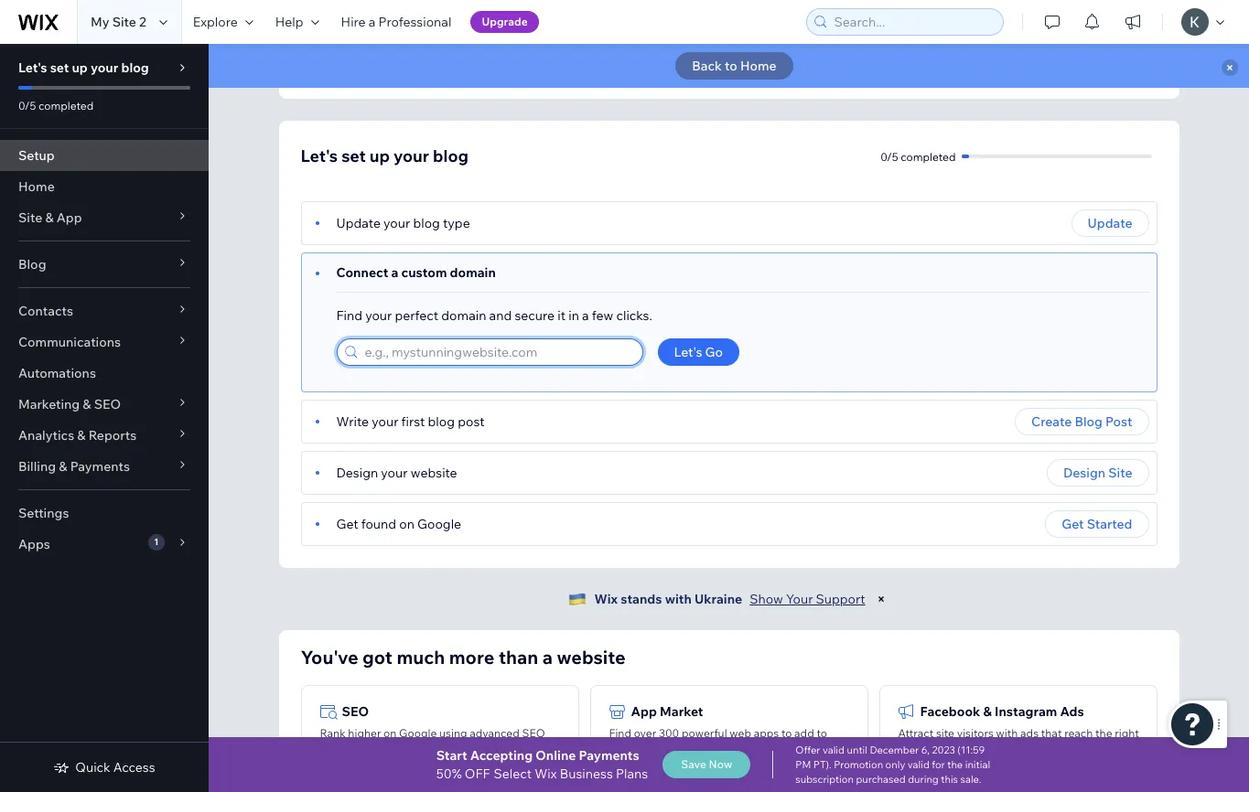 Task type: vqa. For each thing, say whether or not it's contained in the screenshot.
Blog
yes



Task type: locate. For each thing, give the bounding box(es) containing it.
0 horizontal spatial 0/5
[[18, 99, 36, 113]]

0 horizontal spatial the
[[947, 759, 963, 771]]

your left site.
[[609, 740, 632, 754]]

0 vertical spatial the
[[1095, 727, 1112, 740]]

facebook & instagram ads
[[920, 704, 1084, 720]]

update for update
[[1088, 215, 1132, 232]]

market
[[660, 704, 703, 720]]

save now button
[[663, 751, 751, 779]]

0 horizontal spatial blog
[[18, 256, 46, 273]]

0 horizontal spatial design
[[336, 465, 378, 481]]

blog inside sidebar element
[[121, 59, 149, 76]]

blog
[[18, 256, 46, 273], [1075, 414, 1103, 430]]

0 horizontal spatial wix
[[535, 766, 557, 782]]

1 vertical spatial blog
[[1075, 414, 1103, 430]]

web
[[730, 727, 751, 740]]

the
[[1095, 727, 1112, 740], [947, 759, 963, 771]]

seo up higher
[[342, 704, 369, 720]]

2 horizontal spatial site
[[1108, 465, 1132, 481]]

up up update your blog type
[[369, 145, 390, 167]]

your inside sidebar element
[[91, 59, 118, 76]]

let's inside sidebar element
[[18, 59, 47, 76]]

on right found
[[399, 516, 414, 533]]

1 horizontal spatial completed
[[901, 150, 956, 163]]

payments inside dropdown button
[[70, 458, 130, 475]]

0 vertical spatial google
[[417, 516, 461, 533]]

& for analytics
[[77, 427, 86, 444]]

reports
[[88, 427, 137, 444]]

1 vertical spatial site
[[18, 210, 42, 226]]

1 vertical spatial home
[[18, 178, 55, 195]]

1 horizontal spatial blog
[[1075, 414, 1103, 430]]

1 vertical spatial the
[[947, 759, 963, 771]]

up up 'setup' link
[[72, 59, 88, 76]]

save now
[[681, 758, 732, 771]]

payments up business
[[579, 748, 639, 764]]

1 vertical spatial let's set up your blog
[[301, 145, 469, 167]]

with right the stands
[[665, 591, 692, 608]]

1 horizontal spatial payments
[[579, 748, 639, 764]]

site.
[[634, 740, 655, 754]]

site left the 2
[[112, 14, 136, 30]]

domain left 'and'
[[441, 307, 486, 324]]

find for find over 300 powerful web apps to add to your site.
[[609, 727, 631, 740]]

home
[[740, 58, 777, 74], [18, 178, 55, 195]]

home inside sidebar element
[[18, 178, 55, 195]]

get left found
[[336, 516, 358, 533]]

0/5 completed
[[18, 99, 94, 113], [881, 150, 956, 163]]

1 update from the left
[[336, 215, 381, 232]]

design down 'create blog post' button
[[1063, 465, 1105, 481]]

0 vertical spatial 0/5
[[18, 99, 36, 113]]

0 vertical spatial payments
[[70, 458, 130, 475]]

website down first
[[411, 465, 457, 481]]

google right found
[[417, 516, 461, 533]]

blog left type
[[413, 215, 440, 232]]

blog left post
[[1075, 414, 1103, 430]]

1 horizontal spatial 0/5 completed
[[881, 150, 956, 163]]

1 vertical spatial let's
[[301, 145, 338, 167]]

1 horizontal spatial website
[[557, 646, 626, 669]]

up inside sidebar element
[[72, 59, 88, 76]]

find for find your perfect domain and secure it in a few clicks.
[[336, 307, 362, 324]]

0/5 inside sidebar element
[[18, 99, 36, 113]]

1 horizontal spatial with
[[996, 727, 1018, 740]]

1 vertical spatial wix
[[535, 766, 557, 782]]

seo
[[94, 396, 121, 413], [342, 704, 369, 720], [522, 727, 545, 740]]

1 horizontal spatial valid
[[908, 759, 930, 771]]

0 horizontal spatial payments
[[70, 458, 130, 475]]

0 horizontal spatial website
[[411, 465, 457, 481]]

seo up analytics & reports dropdown button
[[94, 396, 121, 413]]

wix left the stands
[[594, 591, 618, 608]]

analytics & reports button
[[0, 420, 209, 451]]

0 vertical spatial up
[[72, 59, 88, 76]]

2 get from the left
[[1062, 516, 1084, 533]]

1 horizontal spatial set
[[341, 145, 366, 167]]

google left using
[[399, 727, 437, 740]]

seo up online
[[522, 727, 545, 740]]

a inside hire a professional link
[[369, 14, 376, 30]]

& down home link
[[45, 210, 54, 226]]

0 vertical spatial valid
[[823, 744, 845, 757]]

start
[[436, 748, 467, 764]]

&
[[45, 210, 54, 226], [83, 396, 91, 413], [77, 427, 86, 444], [59, 458, 67, 475], [983, 704, 992, 720]]

get
[[336, 516, 358, 533], [1062, 516, 1084, 533]]

design site button
[[1047, 459, 1149, 487]]

communications button
[[0, 327, 209, 358]]

let's set up your blog up update your blog type
[[301, 145, 469, 167]]

valid up pt).
[[823, 744, 845, 757]]

2 vertical spatial seo
[[522, 727, 545, 740]]

back to home alert
[[209, 44, 1249, 88]]

1 design from the left
[[336, 465, 378, 481]]

to inside button
[[725, 58, 737, 74]]

wix
[[594, 591, 618, 608], [535, 766, 557, 782]]

website right "than"
[[557, 646, 626, 669]]

0 horizontal spatial let's
[[18, 59, 47, 76]]

0 vertical spatial 0/5 completed
[[18, 99, 94, 113]]

blog inside dropdown button
[[18, 256, 46, 273]]

to right add
[[817, 727, 827, 740]]

in
[[568, 307, 579, 324]]

0 vertical spatial on
[[399, 516, 414, 533]]

a right hire
[[369, 14, 376, 30]]

& left reports
[[77, 427, 86, 444]]

1 horizontal spatial wix
[[594, 591, 618, 608]]

the left right
[[1095, 727, 1112, 740]]

Search... field
[[829, 9, 997, 35]]

offer
[[795, 744, 820, 757]]

show
[[750, 591, 783, 608]]

settings
[[18, 505, 69, 522]]

2 vertical spatial let's
[[674, 344, 702, 361]]

1 vertical spatial on
[[384, 727, 397, 740]]

your left perfect
[[365, 307, 392, 324]]

seo inside rank higher on google using advanced seo tools.
[[522, 727, 545, 740]]

you've
[[301, 646, 358, 669]]

the up 'this'
[[947, 759, 963, 771]]

completed inside sidebar element
[[38, 99, 94, 113]]

2 horizontal spatial let's
[[674, 344, 702, 361]]

initial
[[965, 759, 990, 771]]

0 vertical spatial let's set up your blog
[[18, 59, 149, 76]]

app
[[57, 210, 82, 226], [631, 704, 657, 720]]

home down the setup
[[18, 178, 55, 195]]

0 vertical spatial blog
[[18, 256, 46, 273]]

1 horizontal spatial on
[[399, 516, 414, 533]]

set
[[50, 59, 69, 76], [341, 145, 366, 167]]

your left first
[[372, 414, 398, 430]]

go
[[705, 344, 723, 361]]

blog up type
[[433, 145, 469, 167]]

design
[[336, 465, 378, 481], [1063, 465, 1105, 481]]

1 vertical spatial valid
[[908, 759, 930, 771]]

0 horizontal spatial 0/5 completed
[[18, 99, 94, 113]]

upgrade button
[[471, 11, 539, 33]]

set up update your blog type
[[341, 145, 366, 167]]

1 vertical spatial find
[[609, 727, 631, 740]]

0 vertical spatial website
[[411, 465, 457, 481]]

on right higher
[[384, 727, 397, 740]]

1 horizontal spatial update
[[1088, 215, 1132, 232]]

rank
[[320, 727, 346, 740]]

post
[[458, 414, 485, 430]]

let's set up your blog
[[18, 59, 149, 76], [301, 145, 469, 167]]

e.g., mystunningwebsite.com field
[[359, 339, 636, 365]]

ads
[[1020, 727, 1039, 740]]

get found on google
[[336, 516, 461, 533]]

marketing & seo
[[18, 396, 121, 413]]

0 horizontal spatial to
[[725, 58, 737, 74]]

connect
[[336, 264, 388, 281]]

find inside find over 300 powerful web apps to add to your site.
[[609, 727, 631, 740]]

0 horizontal spatial app
[[57, 210, 82, 226]]

design inside button
[[1063, 465, 1105, 481]]

1 vertical spatial payments
[[579, 748, 639, 764]]

access
[[113, 759, 155, 776]]

design for design site
[[1063, 465, 1105, 481]]

& up analytics & reports
[[83, 396, 91, 413]]

app up over
[[631, 704, 657, 720]]

app down home link
[[57, 210, 82, 226]]

on
[[399, 516, 414, 533], [384, 727, 397, 740]]

apps
[[754, 727, 779, 740]]

0 horizontal spatial on
[[384, 727, 397, 740]]

1 horizontal spatial let's
[[301, 145, 338, 167]]

set up the setup
[[50, 59, 69, 76]]

with
[[665, 591, 692, 608], [996, 727, 1018, 740]]

0 horizontal spatial site
[[18, 210, 42, 226]]

back
[[692, 58, 722, 74]]

off
[[465, 766, 490, 782]]

0 horizontal spatial get
[[336, 516, 358, 533]]

let's set up your blog inside sidebar element
[[18, 59, 149, 76]]

2 horizontal spatial seo
[[522, 727, 545, 740]]

site & app button
[[0, 202, 209, 233]]

completed
[[38, 99, 94, 113], [901, 150, 956, 163]]

2 update from the left
[[1088, 215, 1132, 232]]

0 vertical spatial let's
[[18, 59, 47, 76]]

1
[[154, 536, 159, 548]]

home right back
[[740, 58, 777, 74]]

let's
[[18, 59, 47, 76], [301, 145, 338, 167], [674, 344, 702, 361]]

apps
[[18, 536, 50, 553]]

site & app
[[18, 210, 82, 226]]

1 horizontal spatial seo
[[342, 704, 369, 720]]

get started
[[1062, 516, 1132, 533]]

1 horizontal spatial design
[[1063, 465, 1105, 481]]

0 horizontal spatial up
[[72, 59, 88, 76]]

update
[[336, 215, 381, 232], [1088, 215, 1132, 232]]

it
[[558, 307, 566, 324]]

marketing & seo button
[[0, 389, 209, 420]]

design site
[[1063, 465, 1132, 481]]

google for higher
[[399, 727, 437, 740]]

0 horizontal spatial completed
[[38, 99, 94, 113]]

1 horizontal spatial home
[[740, 58, 777, 74]]

0 vertical spatial domain
[[450, 264, 496, 281]]

1 vertical spatial domain
[[441, 307, 486, 324]]

purchased
[[856, 773, 906, 786]]

1 horizontal spatial get
[[1062, 516, 1084, 533]]

0 vertical spatial home
[[740, 58, 777, 74]]

design your website
[[336, 465, 457, 481]]

2 design from the left
[[1063, 465, 1105, 481]]

payments
[[70, 458, 130, 475], [579, 748, 639, 764]]

blog up "contacts"
[[18, 256, 46, 273]]

valid up during at the bottom of page
[[908, 759, 930, 771]]

1 get from the left
[[336, 516, 358, 533]]

create blog post
[[1031, 414, 1132, 430]]

setup
[[18, 147, 55, 164]]

you've got much more than a website
[[301, 646, 626, 669]]

0 horizontal spatial find
[[336, 307, 362, 324]]

save
[[681, 758, 706, 771]]

domain up find your perfect domain and secure it in a few clicks.
[[450, 264, 496, 281]]

1 horizontal spatial the
[[1095, 727, 1112, 740]]

0 vertical spatial site
[[112, 14, 136, 30]]

update for update your blog type
[[336, 215, 381, 232]]

blog down the 2
[[121, 59, 149, 76]]

on inside rank higher on google using advanced seo tools.
[[384, 727, 397, 740]]

site down post
[[1108, 465, 1132, 481]]

& up visitors
[[983, 704, 992, 720]]

1 horizontal spatial find
[[609, 727, 631, 740]]

0 horizontal spatial home
[[18, 178, 55, 195]]

0 vertical spatial seo
[[94, 396, 121, 413]]

0 vertical spatial completed
[[38, 99, 94, 113]]

0 vertical spatial set
[[50, 59, 69, 76]]

on for found
[[399, 516, 414, 533]]

google inside rank higher on google using advanced seo tools.
[[399, 727, 437, 740]]

1 horizontal spatial site
[[112, 14, 136, 30]]

0 horizontal spatial with
[[665, 591, 692, 608]]

find down 'connect'
[[336, 307, 362, 324]]

contacts button
[[0, 296, 209, 327]]

2 vertical spatial site
[[1108, 465, 1132, 481]]

1 vertical spatial seo
[[342, 704, 369, 720]]

find left over
[[609, 727, 631, 740]]

got
[[362, 646, 392, 669]]

0 vertical spatial app
[[57, 210, 82, 226]]

select
[[494, 766, 532, 782]]

up
[[72, 59, 88, 76], [369, 145, 390, 167]]

get left the started
[[1062, 516, 1084, 533]]

google
[[417, 516, 461, 533], [399, 727, 437, 740]]

get inside button
[[1062, 516, 1084, 533]]

connect a custom domain
[[336, 264, 496, 281]]

0 vertical spatial find
[[336, 307, 362, 324]]

1 vertical spatial 0/5
[[881, 150, 898, 163]]

2 horizontal spatial to
[[817, 727, 827, 740]]

0 horizontal spatial set
[[50, 59, 69, 76]]

support
[[816, 591, 865, 608]]

instagram
[[995, 704, 1057, 720]]

0 horizontal spatial seo
[[94, 396, 121, 413]]

1 vertical spatial google
[[399, 727, 437, 740]]

0 vertical spatial with
[[665, 591, 692, 608]]

site inside button
[[1108, 465, 1132, 481]]

design for design your website
[[336, 465, 378, 481]]

site inside dropdown button
[[18, 210, 42, 226]]

0 horizontal spatial let's set up your blog
[[18, 59, 149, 76]]

1 horizontal spatial app
[[631, 704, 657, 720]]

using
[[439, 727, 467, 740]]

& right billing
[[59, 458, 67, 475]]

1 vertical spatial 0/5 completed
[[881, 150, 956, 163]]

design down write
[[336, 465, 378, 481]]

0 horizontal spatial update
[[336, 215, 381, 232]]

your down my
[[91, 59, 118, 76]]

payments down analytics & reports dropdown button
[[70, 458, 130, 475]]

1 vertical spatial up
[[369, 145, 390, 167]]

1 vertical spatial with
[[996, 727, 1018, 740]]

site down the setup
[[18, 210, 42, 226]]

update inside button
[[1088, 215, 1132, 232]]

accepting
[[470, 748, 533, 764]]

wix down online
[[535, 766, 557, 782]]

to left add
[[781, 727, 792, 740]]

let's set up your blog down my
[[18, 59, 149, 76]]

with down facebook & instagram ads
[[996, 727, 1018, 740]]

to right back
[[725, 58, 737, 74]]



Task type: describe. For each thing, give the bounding box(es) containing it.
create
[[1031, 414, 1072, 430]]

hire a professional link
[[330, 0, 462, 44]]

right
[[1115, 727, 1139, 740]]

seo inside dropdown button
[[94, 396, 121, 413]]

1 horizontal spatial 0/5
[[881, 150, 898, 163]]

help
[[275, 14, 303, 30]]

billing
[[18, 458, 56, 475]]

attract
[[898, 727, 934, 740]]

1 vertical spatial set
[[341, 145, 366, 167]]

business
[[560, 766, 613, 782]]

december
[[870, 744, 919, 757]]

contacts
[[18, 303, 73, 319]]

hire
[[341, 14, 366, 30]]

back to home button
[[676, 52, 793, 80]]

my
[[91, 14, 109, 30]]

more
[[449, 646, 495, 669]]

settings link
[[0, 498, 209, 529]]

hire a professional
[[341, 14, 451, 30]]

a right in
[[582, 307, 589, 324]]

that
[[1041, 727, 1062, 740]]

let's inside let's go button
[[674, 344, 702, 361]]

upgrade
[[482, 15, 528, 28]]

higher
[[348, 727, 381, 740]]

your inside find over 300 powerful web apps to add to your site.
[[609, 740, 632, 754]]

1 horizontal spatial let's set up your blog
[[301, 145, 469, 167]]

6,
[[921, 744, 930, 757]]

domain for custom
[[450, 264, 496, 281]]

1 vertical spatial completed
[[901, 150, 956, 163]]

let's go
[[674, 344, 723, 361]]

custom
[[401, 264, 447, 281]]

your up update your blog type
[[394, 145, 429, 167]]

with inside the attract site visitors with ads that reach the right audience.
[[996, 727, 1018, 740]]

back to home
[[692, 58, 777, 74]]

home inside button
[[740, 58, 777, 74]]

billing & payments button
[[0, 451, 209, 482]]

advanced
[[470, 727, 520, 740]]

write your first blog post
[[336, 414, 485, 430]]

until
[[847, 744, 867, 757]]

now
[[709, 758, 732, 771]]

1 horizontal spatial up
[[369, 145, 390, 167]]

get started button
[[1045, 511, 1149, 538]]

stands
[[621, 591, 662, 608]]

and
[[489, 307, 512, 324]]

offer valid until december 6, 2023 (11:59 pm pt). promotion only valid for the initial subscription purchased during this sale.
[[795, 744, 990, 786]]

get for get found on google
[[336, 516, 358, 533]]

& for marketing
[[83, 396, 91, 413]]

& for billing
[[59, 458, 67, 475]]

pt).
[[813, 759, 832, 771]]

started
[[1087, 516, 1132, 533]]

tools.
[[320, 740, 348, 754]]

explore
[[193, 14, 238, 30]]

perfect
[[395, 307, 438, 324]]

your up get found on google
[[381, 465, 408, 481]]

billing & payments
[[18, 458, 130, 475]]

rank higher on google using advanced seo tools.
[[320, 727, 545, 754]]

set inside sidebar element
[[50, 59, 69, 76]]

2
[[139, 14, 146, 30]]

powerful
[[682, 727, 727, 740]]

quick
[[75, 759, 110, 776]]

only
[[885, 759, 905, 771]]

analytics
[[18, 427, 74, 444]]

1 vertical spatial app
[[631, 704, 657, 720]]

1 horizontal spatial to
[[781, 727, 792, 740]]

get for get started
[[1062, 516, 1084, 533]]

audience.
[[898, 740, 947, 754]]

your up connect a custom domain
[[383, 215, 410, 232]]

let's go button
[[657, 339, 739, 366]]

& for facebook
[[983, 704, 992, 720]]

domain for perfect
[[441, 307, 486, 324]]

plans
[[616, 766, 648, 782]]

automations
[[18, 365, 96, 382]]

add
[[794, 727, 814, 740]]

write
[[336, 414, 369, 430]]

0 vertical spatial wix
[[594, 591, 618, 608]]

site
[[936, 727, 954, 740]]

app inside dropdown button
[[57, 210, 82, 226]]

the inside offer valid until december 6, 2023 (11:59 pm pt). promotion only valid for the initial subscription purchased during this sale.
[[947, 759, 963, 771]]

this
[[941, 773, 958, 786]]

payments inside the start accepting online payments 50% off select wix business plans
[[579, 748, 639, 764]]

facebook
[[920, 704, 980, 720]]

type
[[443, 215, 470, 232]]

ads
[[1060, 704, 1084, 720]]

the inside the attract site visitors with ads that reach the right audience.
[[1095, 727, 1112, 740]]

sale.
[[960, 773, 981, 786]]

help button
[[264, 0, 330, 44]]

attract site visitors with ads that reach the right audience.
[[898, 727, 1139, 754]]

reach
[[1064, 727, 1093, 740]]

found
[[361, 516, 396, 533]]

sidebar element
[[0, 44, 209, 792]]

secure
[[515, 307, 555, 324]]

home link
[[0, 171, 209, 202]]

during
[[908, 773, 939, 786]]

update your blog type
[[336, 215, 470, 232]]

communications
[[18, 334, 121, 350]]

clicks.
[[616, 307, 652, 324]]

much
[[397, 646, 445, 669]]

1 vertical spatial website
[[557, 646, 626, 669]]

blog inside button
[[1075, 414, 1103, 430]]

ukraine
[[694, 591, 742, 608]]

a right "than"
[[542, 646, 553, 669]]

analytics & reports
[[18, 427, 137, 444]]

over
[[634, 727, 656, 740]]

2023
[[932, 744, 955, 757]]

google for found
[[417, 516, 461, 533]]

0/5 completed inside sidebar element
[[18, 99, 94, 113]]

a left custom
[[391, 264, 398, 281]]

automations link
[[0, 358, 209, 389]]

site for design
[[1108, 465, 1132, 481]]

0 horizontal spatial valid
[[823, 744, 845, 757]]

on for higher
[[384, 727, 397, 740]]

few
[[592, 307, 613, 324]]

& for site
[[45, 210, 54, 226]]

site for my
[[112, 14, 136, 30]]

wix inside the start accepting online payments 50% off select wix business plans
[[535, 766, 557, 782]]

app market
[[631, 704, 703, 720]]

pm
[[795, 759, 811, 771]]

blog right first
[[428, 414, 455, 430]]

first
[[401, 414, 425, 430]]



